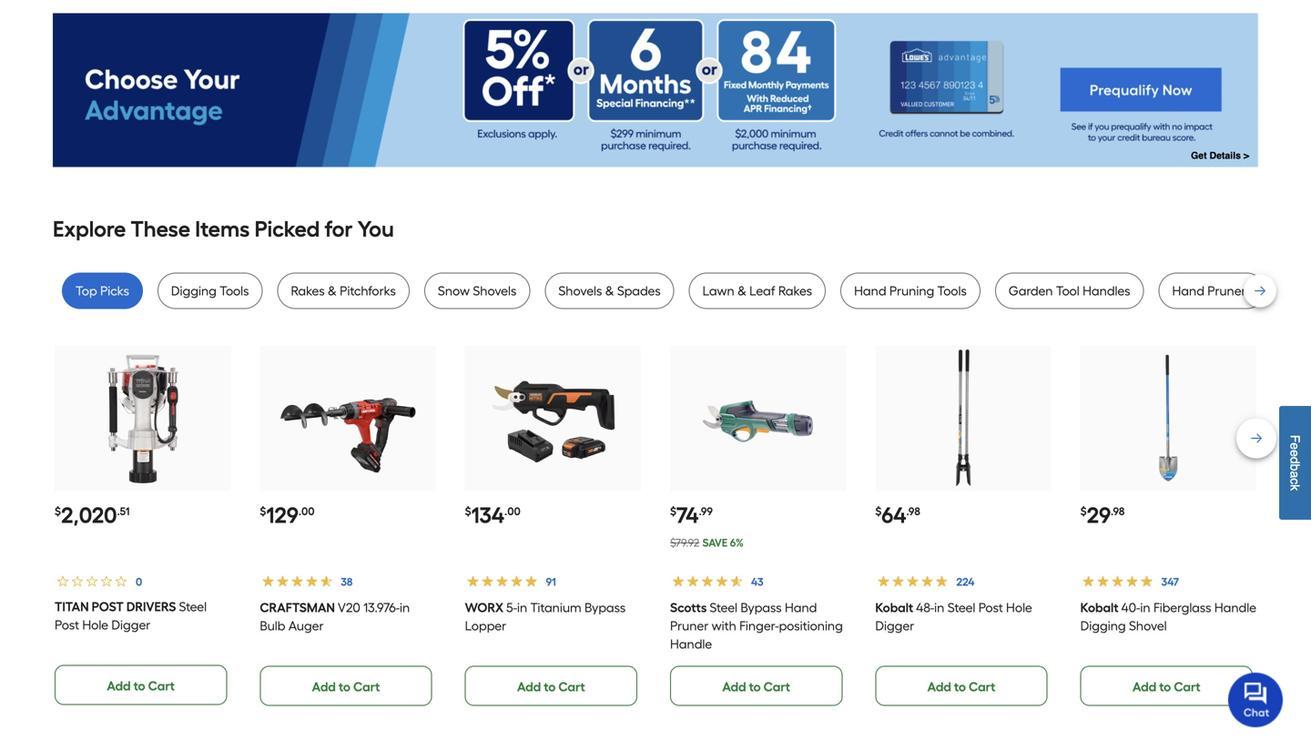 Task type: describe. For each thing, give the bounding box(es) containing it.
lawn
[[703, 283, 734, 299]]

.98 for 64
[[906, 505, 920, 518]]

add to cart for 64
[[927, 679, 995, 695]]

picked
[[255, 216, 320, 242]]

snow
[[438, 283, 470, 299]]

hand for hand pruning tools
[[854, 283, 886, 299]]

cart for 64
[[969, 679, 995, 695]]

bulb
[[260, 618, 285, 634]]

advertisement region
[[53, 13, 1258, 171]]

add to cart link for 2,020
[[55, 665, 227, 705]]

add to cart link for 134
[[465, 666, 637, 706]]

add inside 74 list item
[[722, 679, 746, 695]]

48-
[[916, 600, 934, 615]]

add to cart link for 64
[[875, 666, 1048, 706]]

1 rakes from the left
[[291, 283, 325, 299]]

craftsman v20 13.976-in bulb auger image
[[277, 348, 418, 489]]

rakes & pitchforks
[[291, 283, 396, 299]]

pruning
[[889, 283, 934, 299]]

134 list item
[[465, 345, 641, 706]]

hole inside 48-in steel post hole digger
[[1006, 600, 1032, 615]]

shovel
[[1129, 618, 1167, 634]]

add to cart for 129
[[312, 679, 380, 695]]

2 e from the top
[[1288, 450, 1302, 457]]

add to cart for 2,020
[[107, 678, 175, 694]]

add for 129
[[312, 679, 336, 695]]

$ 64 .98
[[875, 502, 920, 528]]

garden tool handles
[[1009, 283, 1130, 299]]

2 tools from the left
[[937, 283, 967, 299]]

digger inside 48-in steel post hole digger
[[875, 618, 914, 634]]

134
[[471, 502, 504, 528]]

2 rakes from the left
[[778, 283, 812, 299]]

2,020 list item
[[55, 345, 231, 705]]

in inside v20 13.976-in bulb auger
[[400, 600, 410, 615]]

worx 5-in titanium bypass lopper image
[[483, 348, 623, 489]]

pitchforks
[[340, 283, 396, 299]]

13.976-
[[363, 600, 400, 615]]

74 list item
[[670, 345, 846, 706]]

1 e from the top
[[1288, 443, 1302, 450]]

& for lawn
[[738, 283, 746, 299]]

in for 29
[[1140, 600, 1150, 615]]

1 tools from the left
[[220, 283, 249, 299]]

craftsman
[[260, 600, 335, 615]]

digging tools
[[171, 283, 249, 299]]

$79.92
[[670, 536, 699, 549]]

auger
[[288, 618, 324, 634]]

pruner
[[670, 618, 709, 634]]

steel bypass hand pruner with finger-positioning handle
[[670, 600, 843, 652]]

lopper
[[465, 618, 506, 634]]

handles
[[1083, 283, 1130, 299]]

titan post drivers steel post hole digger image
[[72, 348, 213, 489]]

to for 29
[[1159, 679, 1171, 695]]

$79.92 save 6%
[[670, 536, 744, 549]]

add to cart link for 129
[[260, 666, 432, 706]]

$ 29 .98
[[1080, 502, 1125, 528]]

picks
[[100, 283, 129, 299]]

leaf
[[749, 283, 775, 299]]

74
[[676, 502, 699, 528]]

snow shovels
[[438, 283, 517, 299]]

add to cart link for 29
[[1080, 666, 1253, 706]]

finger-
[[739, 618, 779, 634]]

$ 134 .00
[[465, 502, 521, 528]]

.00 for 129
[[298, 505, 315, 518]]

steel inside 48-in steel post hole digger
[[948, 600, 975, 615]]

with
[[712, 618, 736, 634]]

a
[[1288, 471, 1302, 478]]

129
[[266, 502, 298, 528]]

top picks
[[76, 283, 129, 299]]

digging inside 40-in fiberglass handle digging shovel
[[1080, 618, 1126, 634]]

titan
[[55, 599, 89, 614]]

post
[[92, 599, 124, 614]]

handle inside steel bypass hand pruner with finger-positioning handle
[[670, 636, 712, 652]]

29 list item
[[1080, 345, 1256, 706]]

to inside 74 list item
[[749, 679, 761, 695]]

29
[[1087, 502, 1111, 528]]

hand pruning tools
[[854, 283, 967, 299]]

scotts
[[670, 600, 707, 615]]

garden
[[1009, 283, 1053, 299]]

titanium
[[530, 600, 581, 615]]

for
[[325, 216, 353, 242]]



Task type: locate. For each thing, give the bounding box(es) containing it.
1 .98 from the left
[[906, 505, 920, 518]]

&
[[328, 283, 337, 299], [605, 283, 614, 299], [738, 283, 746, 299]]

add to cart down 48-in steel post hole digger at bottom right
[[927, 679, 995, 695]]

kobalt left 40- at the bottom right of page
[[1080, 600, 1119, 615]]

add to cart link down 48-in steel post hole digger at bottom right
[[875, 666, 1048, 706]]

shovels & spades
[[558, 283, 661, 299]]

1 $ from the left
[[55, 505, 61, 518]]

worx
[[465, 600, 504, 615]]

0 vertical spatial digging
[[171, 283, 217, 299]]

4 in from the left
[[1140, 600, 1150, 615]]

0 horizontal spatial hand
[[785, 600, 817, 615]]

add to cart inside 134 list item
[[517, 679, 585, 695]]

1 horizontal spatial bypass
[[741, 600, 782, 615]]

1 horizontal spatial .98
[[1111, 505, 1125, 518]]

c
[[1288, 478, 1302, 484]]

.51
[[117, 505, 130, 518]]

add to cart link
[[55, 665, 227, 705], [260, 666, 432, 706], [465, 666, 637, 706], [670, 666, 842, 706], [875, 666, 1048, 706], [1080, 666, 1253, 706]]

in inside 40-in fiberglass handle digging shovel
[[1140, 600, 1150, 615]]

e up d
[[1288, 443, 1302, 450]]

v20
[[338, 600, 360, 615]]

6%
[[730, 536, 744, 549]]

cart inside 2,020 list item
[[148, 678, 175, 694]]

0 horizontal spatial hole
[[82, 617, 108, 633]]

$ for 2,020
[[55, 505, 61, 518]]

.00 inside $ 129 .00
[[298, 505, 315, 518]]

shovels right snow
[[473, 283, 517, 299]]

.98 for 29
[[1111, 505, 1125, 518]]

cart left chat invite button image
[[1174, 679, 1201, 695]]

add to cart inside 129 list item
[[312, 679, 380, 695]]

post down the titan
[[55, 617, 79, 633]]

kobalt inside 64 list item
[[875, 600, 913, 615]]

3 & from the left
[[738, 283, 746, 299]]

.00 for 134
[[504, 505, 521, 518]]

post
[[978, 600, 1003, 615], [55, 617, 79, 633]]

cart inside 74 list item
[[764, 679, 790, 695]]

$ for 134
[[465, 505, 471, 518]]

0 horizontal spatial digger
[[111, 617, 151, 633]]

hand pruners
[[1172, 283, 1252, 299]]

& left the pitchforks on the top left of the page
[[328, 283, 337, 299]]

64 list item
[[875, 345, 1051, 706]]

hand left pruners
[[1172, 283, 1204, 299]]

$ inside $ 29 .98
[[1080, 505, 1087, 518]]

add down auger
[[312, 679, 336, 695]]

0 horizontal spatial .00
[[298, 505, 315, 518]]

1 & from the left
[[328, 283, 337, 299]]

rakes right leaf
[[778, 283, 812, 299]]

add for 2,020
[[107, 678, 131, 694]]

spades
[[617, 283, 661, 299]]

titan post drivers
[[55, 599, 176, 614]]

add to cart down shovel
[[1133, 679, 1201, 695]]

$ inside $ 134 .00
[[465, 505, 471, 518]]

kobalt 40-in fiberglass handle digging shovel image
[[1098, 348, 1239, 489]]

cart down the "finger-"
[[764, 679, 790, 695]]

add down 5-in titanium bypass lopper
[[517, 679, 541, 695]]

.99
[[699, 505, 713, 518]]

add to cart link down steel bypass hand pruner with finger-positioning handle
[[670, 666, 842, 706]]

add to cart down steel post hole digger
[[107, 678, 175, 694]]

1 horizontal spatial hole
[[1006, 600, 1032, 615]]

cart for 129
[[353, 679, 380, 695]]

handle inside 40-in fiberglass handle digging shovel
[[1214, 600, 1256, 615]]

cart inside 29 list item
[[1174, 679, 1201, 695]]

bypass inside steel bypass hand pruner with finger-positioning handle
[[741, 600, 782, 615]]

1 kobalt from the left
[[875, 600, 913, 615]]

hand for hand pruners
[[1172, 283, 1204, 299]]

e up b
[[1288, 450, 1302, 457]]

hand left pruning
[[854, 283, 886, 299]]

bypass
[[585, 600, 626, 615], [741, 600, 782, 615]]

2 bypass from the left
[[741, 600, 782, 615]]

post inside steel post hole digger
[[55, 617, 79, 633]]

1 horizontal spatial &
[[605, 283, 614, 299]]

1 horizontal spatial hand
[[854, 283, 886, 299]]

steel inside steel post hole digger
[[179, 599, 207, 614]]

add to cart down 5-in titanium bypass lopper
[[517, 679, 585, 695]]

1 horizontal spatial rakes
[[778, 283, 812, 299]]

d
[[1288, 457, 1302, 464]]

1 bypass from the left
[[585, 600, 626, 615]]

40-
[[1121, 600, 1140, 615]]

0 horizontal spatial shovels
[[473, 283, 517, 299]]

kobalt
[[875, 600, 913, 615], [1080, 600, 1119, 615]]

to inside 129 list item
[[339, 679, 350, 695]]

5-
[[506, 600, 517, 615]]

2 shovels from the left
[[558, 283, 602, 299]]

add down 48-in steel post hole digger at bottom right
[[927, 679, 951, 695]]

hand up positioning
[[785, 600, 817, 615]]

add down shovel
[[1133, 679, 1156, 695]]

cart
[[148, 678, 175, 694], [353, 679, 380, 695], [558, 679, 585, 695], [764, 679, 790, 695], [969, 679, 995, 695], [1174, 679, 1201, 695]]

hand
[[854, 283, 886, 299], [1172, 283, 1204, 299], [785, 600, 817, 615]]

post inside 48-in steel post hole digger
[[978, 600, 1003, 615]]

1 vertical spatial digging
[[1080, 618, 1126, 634]]

1 vertical spatial hole
[[82, 617, 108, 633]]

to down steel post hole digger
[[133, 678, 145, 694]]

add to cart down steel bypass hand pruner with finger-positioning handle
[[722, 679, 790, 695]]

2 & from the left
[[605, 283, 614, 299]]

& for shovels
[[605, 283, 614, 299]]

1 horizontal spatial steel
[[710, 600, 737, 615]]

1 horizontal spatial shovels
[[558, 283, 602, 299]]

to down steel bypass hand pruner with finger-positioning handle
[[749, 679, 761, 695]]

add to cart for 29
[[1133, 679, 1201, 695]]

fiberglass
[[1153, 600, 1211, 615]]

kobalt for 64
[[875, 600, 913, 615]]

in inside 48-in steel post hole digger
[[934, 600, 944, 615]]

1 horizontal spatial digging
[[1080, 618, 1126, 634]]

steel post hole digger
[[55, 599, 207, 633]]

add to cart link down steel post hole digger
[[55, 665, 227, 705]]

0 vertical spatial hole
[[1006, 600, 1032, 615]]

0 vertical spatial post
[[978, 600, 1003, 615]]

0 horizontal spatial post
[[55, 617, 79, 633]]

129 list item
[[260, 345, 436, 706]]

0 horizontal spatial digging
[[171, 283, 217, 299]]

$ for 64
[[875, 505, 882, 518]]

2 kobalt from the left
[[1080, 600, 1119, 615]]

2 .00 from the left
[[504, 505, 521, 518]]

$ for 129
[[260, 505, 266, 518]]

shovels left spades
[[558, 283, 602, 299]]

2 $ from the left
[[260, 505, 266, 518]]

pruners
[[1208, 283, 1252, 299]]

add to cart link inside 29 list item
[[1080, 666, 1253, 706]]

bypass up the "finger-"
[[741, 600, 782, 615]]

steel for scotts
[[710, 600, 737, 615]]

$ inside $ 64 .98
[[875, 505, 882, 518]]

add inside 64 list item
[[927, 679, 951, 695]]

cart inside 134 list item
[[558, 679, 585, 695]]

kobalt left 48-
[[875, 600, 913, 615]]

& for rakes
[[328, 283, 337, 299]]

explore these items picked for you
[[53, 216, 394, 242]]

add to cart inside 64 list item
[[927, 679, 995, 695]]

f e e d b a c k button
[[1279, 406, 1311, 520]]

5 $ from the left
[[875, 505, 882, 518]]

add inside 129 list item
[[312, 679, 336, 695]]

2 horizontal spatial steel
[[948, 600, 975, 615]]

cart down 5-in titanium bypass lopper
[[558, 679, 585, 695]]

shovels
[[473, 283, 517, 299], [558, 283, 602, 299]]

2 .98 from the left
[[1111, 505, 1125, 518]]

0 horizontal spatial steel
[[179, 599, 207, 614]]

$ 129 .00
[[260, 502, 315, 528]]

save
[[702, 536, 728, 549]]

add inside 134 list item
[[517, 679, 541, 695]]

cart down 48-in steel post hole digger at bottom right
[[969, 679, 995, 695]]

1 in from the left
[[400, 600, 410, 615]]

chat invite button image
[[1228, 672, 1284, 728]]

explore
[[53, 216, 126, 242]]

in for 134
[[517, 600, 527, 615]]

to down 5-in titanium bypass lopper
[[544, 679, 556, 695]]

digging down items
[[171, 283, 217, 299]]

digger
[[111, 617, 151, 633], [875, 618, 914, 634]]

1 vertical spatial post
[[55, 617, 79, 633]]

add to cart link inside 64 list item
[[875, 666, 1048, 706]]

to inside 2,020 list item
[[133, 678, 145, 694]]

cart down v20 13.976-in bulb auger
[[353, 679, 380, 695]]

48-in steel post hole digger
[[875, 600, 1032, 634]]

f
[[1288, 435, 1302, 443]]

kobalt for 29
[[1080, 600, 1119, 615]]

0 horizontal spatial handle
[[670, 636, 712, 652]]

add to cart link down 5-in titanium bypass lopper
[[465, 666, 637, 706]]

2 in from the left
[[517, 600, 527, 615]]

these
[[131, 216, 190, 242]]

add to cart link inside 129 list item
[[260, 666, 432, 706]]

1 .00 from the left
[[298, 505, 315, 518]]

steel right drivers
[[179, 599, 207, 614]]

add to cart
[[107, 678, 175, 694], [312, 679, 380, 695], [517, 679, 585, 695], [722, 679, 790, 695], [927, 679, 995, 695], [1133, 679, 1201, 695]]

$ inside $ 129 .00
[[260, 505, 266, 518]]

to for 129
[[339, 679, 350, 695]]

tools right pruning
[[937, 283, 967, 299]]

add to cart link down v20 13.976-in bulb auger
[[260, 666, 432, 706]]

to for 134
[[544, 679, 556, 695]]

to for 64
[[954, 679, 966, 695]]

0 horizontal spatial .98
[[906, 505, 920, 518]]

add to cart inside 2,020 list item
[[107, 678, 175, 694]]

3 $ from the left
[[465, 505, 471, 518]]

digger inside steel post hole digger
[[111, 617, 151, 633]]

.00
[[298, 505, 315, 518], [504, 505, 521, 518]]

in for 64
[[934, 600, 944, 615]]

0 horizontal spatial bypass
[[585, 600, 626, 615]]

& left spades
[[605, 283, 614, 299]]

1 horizontal spatial digger
[[875, 618, 914, 634]]

rakes left the pitchforks on the top left of the page
[[291, 283, 325, 299]]

drivers
[[126, 599, 176, 614]]

add down with
[[722, 679, 746, 695]]

cart down steel post hole digger
[[148, 678, 175, 694]]

digger right positioning
[[875, 618, 914, 634]]

items
[[195, 216, 250, 242]]

f e e d b a c k
[[1288, 435, 1302, 491]]

$ 74 .99
[[670, 502, 713, 528]]

rakes
[[291, 283, 325, 299], [778, 283, 812, 299]]

kobalt inside 29 list item
[[1080, 600, 1119, 615]]

$ for 29
[[1080, 505, 1087, 518]]

.98 inside $ 64 .98
[[906, 505, 920, 518]]

0 horizontal spatial &
[[328, 283, 337, 299]]

lawn & leaf rakes
[[703, 283, 812, 299]]

$ inside "$ 74 .99"
[[670, 505, 676, 518]]

hole inside steel post hole digger
[[82, 617, 108, 633]]

add to cart inside 74 list item
[[722, 679, 790, 695]]

digger down the titan post drivers
[[111, 617, 151, 633]]

40-in fiberglass handle digging shovel
[[1080, 600, 1256, 634]]

$ for 74
[[670, 505, 676, 518]]

& left leaf
[[738, 283, 746, 299]]

to inside 64 list item
[[954, 679, 966, 695]]

5-in titanium bypass lopper
[[465, 600, 626, 634]]

tools
[[220, 283, 249, 299], [937, 283, 967, 299]]

to inside 134 list item
[[544, 679, 556, 695]]

1 horizontal spatial post
[[978, 600, 1003, 615]]

$ 2,020 .51
[[55, 502, 130, 528]]

digging down 40- at the bottom right of page
[[1080, 618, 1126, 634]]

cart inside 64 list item
[[969, 679, 995, 695]]

2 horizontal spatial hand
[[1172, 283, 1204, 299]]

3 in from the left
[[934, 600, 944, 615]]

$ inside $ 2,020 .51
[[55, 505, 61, 518]]

add for 64
[[927, 679, 951, 695]]

1 horizontal spatial .00
[[504, 505, 521, 518]]

to inside 29 list item
[[1159, 679, 1171, 695]]

digging
[[171, 283, 217, 299], [1080, 618, 1126, 634]]

0 horizontal spatial kobalt
[[875, 600, 913, 615]]

4 $ from the left
[[670, 505, 676, 518]]

1 shovels from the left
[[473, 283, 517, 299]]

add to cart down v20 13.976-in bulb auger
[[312, 679, 380, 695]]

kobalt 48-in steel post hole digger image
[[893, 348, 1034, 489]]

hand inside steel bypass hand pruner with finger-positioning handle
[[785, 600, 817, 615]]

cart for 134
[[558, 679, 585, 695]]

in
[[400, 600, 410, 615], [517, 600, 527, 615], [934, 600, 944, 615], [1140, 600, 1150, 615]]

add to cart link inside 74 list item
[[670, 666, 842, 706]]

steel
[[179, 599, 207, 614], [710, 600, 737, 615], [948, 600, 975, 615]]

v20 13.976-in bulb auger
[[260, 600, 410, 634]]

add for 134
[[517, 679, 541, 695]]

1 horizontal spatial kobalt
[[1080, 600, 1119, 615]]

to for 2,020
[[133, 678, 145, 694]]

tools down explore these items picked for you
[[220, 283, 249, 299]]

1 horizontal spatial tools
[[937, 283, 967, 299]]

to down v20 13.976-in bulb auger
[[339, 679, 350, 695]]

add to cart link inside 2,020 list item
[[55, 665, 227, 705]]

tool
[[1056, 283, 1080, 299]]

you
[[358, 216, 394, 242]]

steel for titan post drivers
[[179, 599, 207, 614]]

steel inside steel bypass hand pruner with finger-positioning handle
[[710, 600, 737, 615]]

.98 inside $ 29 .98
[[1111, 505, 1125, 518]]

0 horizontal spatial tools
[[220, 283, 249, 299]]

add to cart for 134
[[517, 679, 585, 695]]

steel right 48-
[[948, 600, 975, 615]]

add to cart link down shovel
[[1080, 666, 1253, 706]]

add down steel post hole digger
[[107, 678, 131, 694]]

in inside 5-in titanium bypass lopper
[[517, 600, 527, 615]]

positioning
[[779, 618, 843, 634]]

post right 48-
[[978, 600, 1003, 615]]

cart for 2,020
[[148, 678, 175, 694]]

add
[[107, 678, 131, 694], [312, 679, 336, 695], [517, 679, 541, 695], [722, 679, 746, 695], [927, 679, 951, 695], [1133, 679, 1156, 695]]

add to cart link inside 134 list item
[[465, 666, 637, 706]]

1 horizontal spatial handle
[[1214, 600, 1256, 615]]

b
[[1288, 464, 1302, 471]]

.98
[[906, 505, 920, 518], [1111, 505, 1125, 518]]

0 vertical spatial handle
[[1214, 600, 1256, 615]]

2 horizontal spatial &
[[738, 283, 746, 299]]

add for 29
[[1133, 679, 1156, 695]]

handle down pruner
[[670, 636, 712, 652]]

6 $ from the left
[[1080, 505, 1087, 518]]

add inside 29 list item
[[1133, 679, 1156, 695]]

cart inside 129 list item
[[353, 679, 380, 695]]

.00 inside $ 134 .00
[[504, 505, 521, 518]]

bypass right "titanium"
[[585, 600, 626, 615]]

handle right fiberglass
[[1214, 600, 1256, 615]]

0 horizontal spatial rakes
[[291, 283, 325, 299]]

to
[[133, 678, 145, 694], [339, 679, 350, 695], [544, 679, 556, 695], [749, 679, 761, 695], [954, 679, 966, 695], [1159, 679, 1171, 695]]

to down shovel
[[1159, 679, 1171, 695]]

cart for 29
[[1174, 679, 1201, 695]]

top
[[76, 283, 97, 299]]

1 vertical spatial handle
[[670, 636, 712, 652]]

64
[[882, 502, 906, 528]]

bypass inside 5-in titanium bypass lopper
[[585, 600, 626, 615]]

steel up with
[[710, 600, 737, 615]]

$
[[55, 505, 61, 518], [260, 505, 266, 518], [465, 505, 471, 518], [670, 505, 676, 518], [875, 505, 882, 518], [1080, 505, 1087, 518]]

scotts steel bypass hand pruner with finger-positioning handle image
[[688, 348, 828, 489]]

add inside 2,020 list item
[[107, 678, 131, 694]]

k
[[1288, 484, 1302, 491]]

2,020
[[61, 502, 117, 528]]

to down 48-in steel post hole digger at bottom right
[[954, 679, 966, 695]]

add to cart inside 29 list item
[[1133, 679, 1201, 695]]



Task type: vqa. For each thing, say whether or not it's contained in the screenshot.


